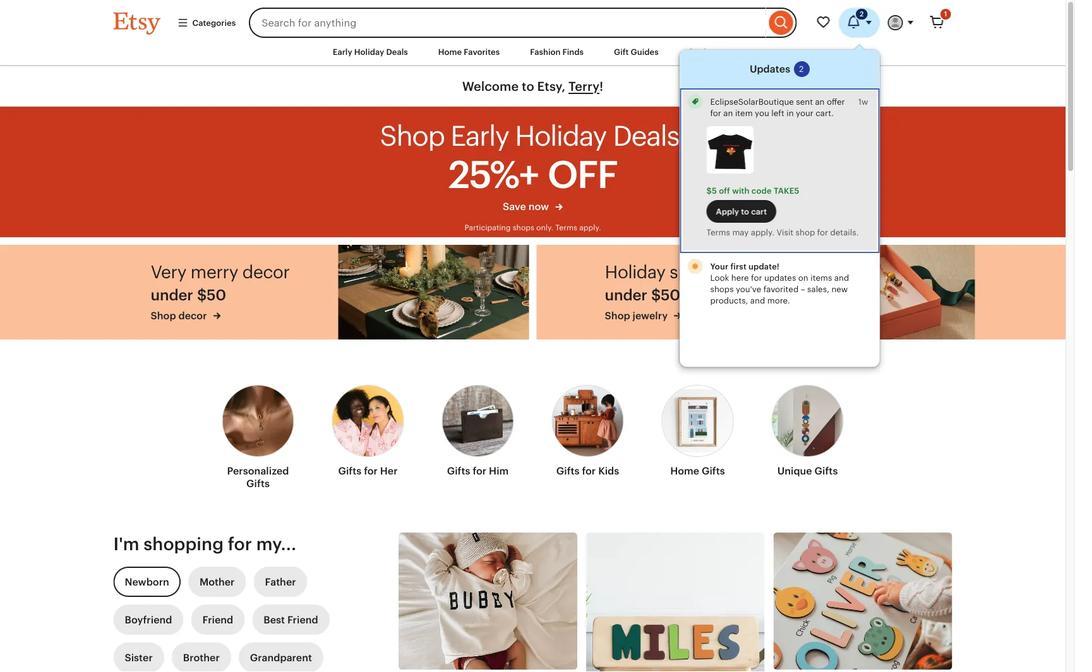 Task type: locate. For each thing, give the bounding box(es) containing it.
1 horizontal spatial home
[[670, 466, 699, 477]]

holiday up jewelry
[[605, 262, 665, 282]]

None search field
[[249, 8, 797, 38]]

very merry decor under $50 shop decor
[[151, 262, 290, 321]]

for
[[710, 108, 721, 118], [817, 228, 828, 237], [751, 273, 762, 283], [364, 466, 378, 477], [473, 466, 486, 477], [582, 466, 596, 477], [228, 534, 252, 555]]

under $50 up jewelry
[[605, 287, 680, 304]]

early
[[333, 47, 352, 57], [450, 120, 509, 152]]

your
[[710, 262, 728, 271]]

for left kids on the right bottom
[[582, 466, 596, 477]]

an left 'item'
[[723, 108, 733, 118]]

0 horizontal spatial holiday
[[354, 47, 384, 57]]

sparkle
[[670, 262, 727, 282]]

cart.
[[816, 108, 834, 118]]

0 horizontal spatial an
[[723, 108, 733, 118]]

first
[[730, 262, 746, 271]]

2 inside popup button
[[860, 10, 864, 18]]

1 horizontal spatial decor
[[242, 262, 290, 282]]

menu bar
[[91, 38, 975, 66]]

decor down 'merry'
[[178, 310, 207, 321]]

gifts for him
[[447, 466, 509, 477]]

1 vertical spatial decor
[[178, 310, 207, 321]]

to left etsy,
[[522, 79, 534, 94]]

0 vertical spatial 2
[[860, 10, 864, 18]]

boyfriend
[[125, 615, 172, 626]]

0 horizontal spatial to
[[522, 79, 534, 94]]

favorites
[[464, 47, 500, 57]]

apply to cart
[[716, 207, 767, 216]]

best
[[264, 615, 285, 626]]

shop inside shop early holiday deals! 25%+ off save now
[[380, 120, 444, 152]]

terms
[[706, 228, 730, 237]]

0 horizontal spatial early
[[333, 47, 352, 57]]

for right shop
[[817, 228, 828, 237]]

friend down 'mother'
[[202, 615, 233, 626]]

0 vertical spatial an
[[815, 97, 825, 106]]

i'm
[[113, 534, 139, 555]]

to left cart
[[741, 207, 749, 216]]

to
[[522, 79, 534, 94], [741, 207, 749, 216]]

1 horizontal spatial 2
[[860, 10, 864, 18]]

friend
[[202, 615, 233, 626], [287, 615, 318, 626]]

items
[[810, 273, 832, 283]]

0 vertical spatial to
[[522, 79, 534, 94]]

holiday deals!
[[515, 120, 686, 152]]

0 vertical spatial shops
[[513, 224, 534, 232]]

best friend
[[264, 615, 318, 626]]

0 horizontal spatial under $50
[[151, 287, 226, 304]]

1 vertical spatial to
[[741, 207, 749, 216]]

early left deals
[[333, 47, 352, 57]]

0 vertical spatial decor
[[242, 262, 290, 282]]

gifts inside personalized gifts
[[246, 478, 270, 490]]

him
[[489, 466, 509, 477]]

here
[[731, 273, 749, 283]]

1 vertical spatial home
[[670, 466, 699, 477]]

1 horizontal spatial friend
[[287, 615, 318, 626]]

gifts for kids
[[556, 466, 619, 477]]

home gifts link
[[662, 378, 734, 483]]

for left my...
[[228, 534, 252, 555]]

shop
[[796, 228, 815, 237]]

for down update!
[[751, 273, 762, 283]]

home inside home favorites link
[[438, 47, 462, 57]]

merry
[[191, 262, 238, 282]]

only.
[[536, 224, 553, 232]]

a colorful charm choker statement necklace featuring six beads on a dainty gold chain shown in an open gift box. image
[[784, 245, 975, 340]]

favorited
[[763, 285, 798, 294]]

home favorites
[[438, 47, 500, 57]]

home favorites link
[[429, 40, 509, 63]]

1 horizontal spatial shops
[[710, 285, 734, 294]]

1 vertical spatial holiday
[[605, 262, 665, 282]]

home inside home gifts link
[[670, 466, 699, 477]]

0 horizontal spatial and
[[750, 296, 765, 305]]

for left 'item'
[[710, 108, 721, 118]]

friend right best
[[287, 615, 318, 626]]

2 under $50 from the left
[[605, 287, 680, 304]]

1 horizontal spatial an
[[815, 97, 825, 106]]

apply
[[716, 207, 739, 216]]

name puzzle for toddlers, personalized christmas gift for kids, toddler wood toy, first birthday gift, custom name puzzle, puzzle for kids image
[[586, 533, 765, 673]]

0 horizontal spatial friend
[[202, 615, 233, 626]]

for inside your first update! look here for updates on items and shops you've favorited – sales, new products, and more.
[[751, 273, 762, 283]]

and down you've
[[750, 296, 765, 305]]

early inside menu bar
[[333, 47, 352, 57]]

a festive christmas table setting featuring two green table runners shown with glassware, serveware, and a candle centerpiece. image
[[338, 245, 529, 340]]

details.
[[830, 228, 859, 237]]

decor right 'merry'
[[242, 262, 290, 282]]

for left the "him"
[[473, 466, 486, 477]]

none search field inside updates banner
[[249, 8, 797, 38]]

an up the "cart."
[[815, 97, 825, 106]]

1 vertical spatial an
[[723, 108, 733, 118]]

gift guides
[[614, 47, 659, 57]]

1 horizontal spatial and
[[834, 273, 849, 283]]

0 vertical spatial early
[[333, 47, 352, 57]]

early holiday deals link
[[323, 40, 417, 63]]

offer
[[827, 97, 845, 106]]

guides
[[631, 47, 659, 57]]

1 under $50 from the left
[[151, 287, 226, 304]]

personalized name puzzle with animals | baby, toddler, kids toys | wooden toys | baby shower | christmas gifts | first birthday girl and boy image
[[774, 533, 952, 670]]

sister
[[125, 653, 153, 664]]

0 vertical spatial and
[[834, 273, 849, 283]]

1 horizontal spatial holiday
[[605, 262, 665, 282]]

new
[[831, 285, 848, 294]]

1 horizontal spatial early
[[450, 120, 509, 152]]

terms may apply. visit shop for details.
[[706, 228, 859, 237]]

0 horizontal spatial shop
[[151, 310, 176, 321]]

shop inside the holiday sparkle under $50 shop jewelry
[[605, 310, 630, 321]]

2 horizontal spatial shop
[[605, 310, 630, 321]]

for inside eclipsesolarboutique sent an offer for an item you left in your cart.
[[710, 108, 721, 118]]

gifts
[[338, 466, 361, 477], [447, 466, 470, 477], [556, 466, 580, 477], [702, 466, 725, 477], [814, 466, 838, 477], [246, 478, 270, 490]]

–
[[801, 285, 805, 294]]

shop
[[380, 120, 444, 152], [151, 310, 176, 321], [605, 310, 630, 321]]

early holiday deals
[[333, 47, 408, 57]]

shops inside your first update! look here for updates on items and shops you've favorited – sales, new products, and more.
[[710, 285, 734, 294]]

shops down save now link
[[513, 224, 534, 232]]

under $50 down very
[[151, 287, 226, 304]]

holiday sparkle under $50 shop jewelry
[[605, 262, 727, 321]]

sent
[[796, 97, 813, 106]]

0 horizontal spatial home
[[438, 47, 462, 57]]

early down 'welcome'
[[450, 120, 509, 152]]

0 vertical spatial home
[[438, 47, 462, 57]]

1 horizontal spatial to
[[741, 207, 749, 216]]

my...
[[256, 534, 296, 555]]

apply.
[[751, 228, 774, 237]]

mother
[[200, 577, 235, 588]]

eclipsesolarboutique sent an offer for an item you left in your cart.
[[710, 97, 845, 118]]

1 horizontal spatial shop
[[380, 120, 444, 152]]

1 vertical spatial shops
[[710, 285, 734, 294]]

father
[[265, 577, 296, 588]]

1 vertical spatial and
[[750, 296, 765, 305]]

terms apply.
[[555, 224, 601, 232]]

under $50
[[151, 287, 226, 304], [605, 287, 680, 304]]

and up 'new'
[[834, 273, 849, 283]]

welcome
[[462, 79, 519, 94]]

home
[[438, 47, 462, 57], [670, 466, 699, 477]]

shops down look
[[710, 285, 734, 294]]

now
[[528, 201, 549, 213]]

1 vertical spatial early
[[450, 120, 509, 152]]

1 horizontal spatial under $50
[[605, 287, 680, 304]]

2
[[860, 10, 864, 18], [799, 64, 804, 74]]

her
[[380, 466, 398, 477]]

0 horizontal spatial 2
[[799, 64, 804, 74]]

an
[[815, 97, 825, 106], [723, 108, 733, 118]]

to inside button
[[741, 207, 749, 216]]

terry
[[568, 79, 599, 94]]

0 vertical spatial holiday
[[354, 47, 384, 57]]

holiday
[[354, 47, 384, 57], [605, 262, 665, 282]]

save
[[503, 201, 526, 213]]

holiday left deals
[[354, 47, 384, 57]]



Task type: vqa. For each thing, say whether or not it's contained in the screenshot.
the top the Spam
no



Task type: describe. For each thing, give the bounding box(es) containing it.
Search for anything text field
[[249, 8, 766, 38]]

update!
[[749, 262, 779, 271]]

look
[[710, 273, 729, 283]]

eclipsesolarboutique
[[710, 97, 794, 106]]

1
[[944, 10, 947, 18]]

left
[[771, 108, 784, 118]]

grandparent
[[250, 653, 312, 664]]

home for home favorites
[[438, 47, 462, 57]]

2 button
[[838, 8, 880, 38]]

unique
[[777, 466, 812, 477]]

early inside shop early holiday deals! 25%+ off save now
[[450, 120, 509, 152]]

fashion finds link
[[521, 40, 593, 63]]

25%+ off
[[448, 153, 617, 196]]

save now link
[[380, 200, 686, 221]]

you
[[755, 108, 769, 118]]

take5
[[774, 186, 799, 195]]

to for welcome
[[522, 79, 534, 94]]

updates
[[764, 273, 796, 283]]

home for home gifts
[[670, 466, 699, 477]]

terry link
[[568, 79, 599, 94]]

unique gifts
[[777, 466, 838, 477]]

shopping
[[144, 534, 224, 555]]

your first update! look here for updates on items and shops you've favorited – sales, new products, and more.
[[710, 262, 849, 305]]

i'm shopping for my...
[[113, 534, 296, 555]]

brother
[[183, 653, 220, 664]]

personalized
[[227, 466, 289, 477]]

updates banner
[[91, 0, 975, 368]]

baby powder &quot;bubby™&quot; everyday boys sweatshirt image
[[399, 533, 577, 670]]

participating shops only. terms apply.
[[464, 224, 601, 232]]

under $50 inside the holiday sparkle under $50 shop jewelry
[[605, 287, 680, 304]]

gifts for kids link
[[552, 378, 624, 483]]

etsy,
[[537, 79, 565, 94]]

shop early holiday deals! 25%+ off save now
[[380, 120, 686, 213]]

personalized gifts link
[[222, 378, 294, 495]]

deals
[[386, 47, 408, 57]]

for left her
[[364, 466, 378, 477]]

shop jewelry link
[[605, 309, 727, 323]]

finds
[[563, 47, 584, 57]]

shop inside very merry decor under $50 shop decor
[[151, 310, 176, 321]]

gifts for her
[[338, 466, 398, 477]]

gifts for him link
[[442, 378, 514, 483]]

more.
[[767, 296, 790, 305]]

cart
[[751, 207, 767, 216]]

0 horizontal spatial decor
[[178, 310, 207, 321]]

1 link
[[922, 8, 952, 38]]

holiday inside the holiday sparkle under $50 shop jewelry
[[605, 262, 665, 282]]

to for apply
[[741, 207, 749, 216]]

apply to cart button
[[706, 200, 776, 223]]

$5 off with code take5
[[706, 186, 799, 195]]

unique gifts link
[[772, 378, 844, 483]]

gift guides link
[[605, 40, 668, 63]]

fashion
[[530, 47, 561, 57]]

$5
[[706, 186, 717, 195]]

off
[[719, 186, 730, 195]]

1 friend from the left
[[202, 615, 233, 626]]

updates
[[750, 63, 790, 75]]

0 horizontal spatial shops
[[513, 224, 534, 232]]

categories
[[192, 18, 236, 27]]

very
[[151, 262, 186, 282]]

personalized gifts
[[227, 466, 289, 490]]

menu bar containing early holiday deals
[[91, 38, 975, 66]]

sales,
[[807, 285, 829, 294]]

code
[[752, 186, 772, 195]]

1 vertical spatial 2
[[799, 64, 804, 74]]

your
[[796, 108, 813, 118]]

home gifts
[[670, 466, 725, 477]]

under $50 inside very merry decor under $50 shop decor
[[151, 287, 226, 304]]

shop decor link
[[151, 309, 290, 323]]

may
[[732, 228, 749, 237]]

newborn
[[125, 577, 169, 588]]

visit
[[777, 228, 793, 237]]

1w
[[858, 97, 868, 106]]

item
[[735, 108, 753, 118]]

gifts inside "link"
[[814, 466, 838, 477]]

gift
[[614, 47, 629, 57]]

2 friend from the left
[[287, 615, 318, 626]]

my first thanksgiving jersey short sleeve tee image
[[706, 126, 754, 174]]

you've
[[736, 285, 761, 294]]

kids
[[598, 466, 619, 477]]

with
[[732, 186, 749, 195]]

categories button
[[168, 11, 245, 34]]

welcome to etsy, terry !
[[462, 79, 603, 94]]

on
[[798, 273, 808, 283]]

gifts for her link
[[332, 378, 404, 483]]

fashion finds
[[530, 47, 584, 57]]



